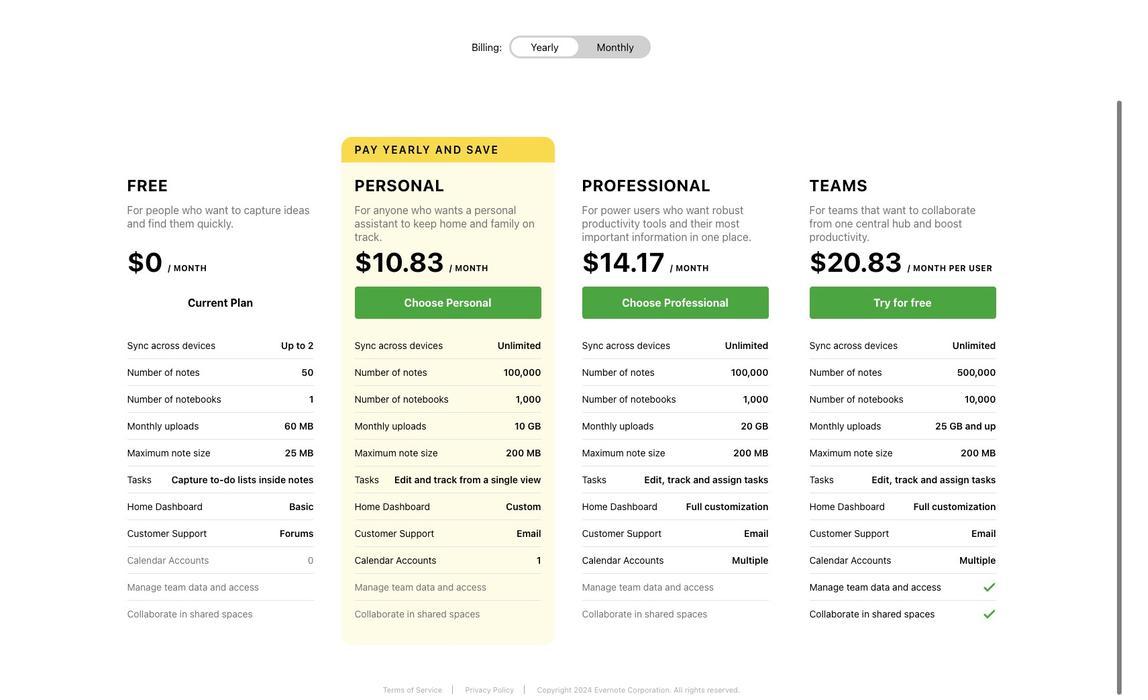 Task type: vqa. For each thing, say whether or not it's contained in the screenshot.
200 related to 10
yes



Task type: locate. For each thing, give the bounding box(es) containing it.
month inside $0 / month
[[174, 265, 207, 275]]

$14.17
[[582, 247, 665, 279]]

1 collaborate from the left
[[127, 610, 177, 621]]

personal
[[355, 177, 445, 196]]

0 horizontal spatial full customization
[[686, 502, 769, 514]]

2 horizontal spatial track
[[895, 475, 919, 487]]

gb left up
[[950, 422, 963, 433]]

1 horizontal spatial one
[[836, 219, 854, 231]]

mb for 20 gb
[[754, 448, 769, 460]]

1 100,000 from the left
[[504, 368, 541, 379]]

to left keep
[[401, 219, 411, 231]]

copyright
[[537, 687, 572, 696]]

25 down 60
[[285, 448, 297, 460]]

for power users who want robust productivity tools and their most important information in one place.
[[582, 205, 752, 244]]

1 200 from the left
[[506, 448, 524, 460]]

1 horizontal spatial 200 mb
[[734, 448, 769, 460]]

collaborate in shared spaces for multiple
[[582, 610, 708, 621]]

track for 25 gb and up
[[895, 475, 919, 487]]

4 month from the left
[[914, 265, 947, 275]]

0 horizontal spatial assign
[[713, 475, 742, 487]]

3 sync from the left
[[582, 341, 604, 352]]

1 dashboard from the left
[[155, 502, 203, 513]]

1 200 mb from the left
[[506, 448, 541, 460]]

3 email from the left
[[972, 529, 997, 540]]

full for 20 gb
[[686, 502, 703, 514]]

100,000 up 10
[[504, 368, 541, 379]]

/ for $20.83
[[908, 265, 911, 275]]

notes for 10
[[403, 368, 428, 379]]

assign for 20
[[713, 475, 742, 487]]

month up current at top
[[174, 265, 207, 275]]

one inside for power users who want robust productivity tools and their most important information in one place.
[[702, 232, 720, 244]]

1 horizontal spatial tasks
[[972, 475, 997, 487]]

4 / from the left
[[908, 265, 911, 275]]

calendar accounts
[[127, 556, 209, 567], [355, 556, 437, 567], [582, 556, 664, 567], [810, 556, 892, 567]]

1 horizontal spatial gb
[[756, 422, 769, 433]]

gb for 20
[[756, 422, 769, 433]]

1 horizontal spatial from
[[810, 219, 833, 231]]

want up their
[[687, 205, 710, 218]]

number
[[127, 368, 162, 379], [355, 368, 390, 379], [582, 368, 617, 379], [810, 368, 845, 379], [127, 394, 162, 406], [355, 394, 390, 406], [582, 394, 617, 406], [810, 394, 845, 406]]

1 horizontal spatial customization
[[933, 502, 997, 514]]

/ for $10.83
[[450, 265, 453, 275]]

3 monthly uploads from the left
[[582, 421, 654, 433]]

0 horizontal spatial choose
[[405, 298, 444, 310]]

for up productivity
[[582, 205, 598, 218]]

$20.83
[[810, 247, 903, 279]]

edit, for 20
[[645, 475, 666, 487]]

1 size from the left
[[193, 448, 211, 460]]

want up hub at top right
[[883, 205, 907, 218]]

1 down "50"
[[309, 395, 314, 406]]

track for 20 gb
[[668, 475, 691, 487]]

1 vertical spatial 25
[[285, 448, 297, 460]]

1 horizontal spatial choose
[[622, 298, 662, 310]]

customer support for 10 gb
[[355, 529, 435, 540]]

0 vertical spatial one
[[836, 219, 854, 231]]

for people who want to capture ideas and find them quickly.
[[127, 205, 310, 231]]

accounts for 60 mb
[[169, 556, 209, 567]]

2 accounts from the left
[[396, 556, 437, 567]]

full
[[686, 502, 703, 514], [914, 502, 930, 514]]

1 horizontal spatial assign
[[941, 475, 970, 487]]

0 horizontal spatial 200
[[506, 448, 524, 460]]

mb down 60 mb
[[299, 448, 314, 460]]

mb down 20 gb
[[754, 448, 769, 460]]

devices down try at right
[[865, 341, 898, 352]]

a right wants
[[466, 205, 472, 218]]

2 horizontal spatial email
[[972, 529, 997, 540]]

edit and track from a single view
[[395, 475, 541, 487]]

customization
[[705, 502, 769, 514], [933, 502, 997, 514]]

2 200 mb from the left
[[734, 448, 769, 460]]

4 collaborate in shared spaces from the left
[[810, 610, 936, 621]]

sync across devices down current at top
[[127, 341, 216, 352]]

notebooks for 20
[[631, 394, 677, 406]]

to left 2
[[296, 341, 306, 352]]

1 gb from the left
[[528, 422, 541, 433]]

unlimited for 25 gb and up
[[953, 341, 997, 352]]

number of notebooks for 20 gb
[[582, 394, 677, 406]]

sync across devices down try at right
[[810, 341, 898, 352]]

1 shared from the left
[[190, 610, 219, 621]]

2 horizontal spatial want
[[883, 205, 907, 218]]

a left single
[[484, 475, 489, 487]]

for left teams
[[810, 205, 826, 218]]

month up professional
[[676, 265, 710, 275]]

2 assign from the left
[[941, 475, 970, 487]]

multiple
[[733, 556, 769, 567], [960, 556, 997, 567]]

2 support from the left
[[400, 529, 435, 540]]

3 dashboard from the left
[[611, 502, 658, 513]]

1 who from the left
[[182, 205, 202, 218]]

25 gb and up
[[936, 422, 997, 433]]

want up quickly.
[[205, 205, 229, 218]]

1 unlimited from the left
[[498, 341, 541, 352]]

3 team from the left
[[620, 582, 641, 594]]

200 for 25
[[962, 448, 980, 460]]

3 note from the left
[[627, 448, 646, 460]]

from up productivity.
[[810, 219, 833, 231]]

1 monthly uploads from the left
[[127, 421, 199, 433]]

support for 25
[[855, 529, 890, 540]]

1 / from the left
[[168, 265, 171, 275]]

copyright 2024 evernote corporation. all rights reserved.
[[537, 687, 741, 696]]

0 vertical spatial a
[[466, 205, 472, 218]]

$14.17 / month
[[582, 247, 710, 279]]

quickly.
[[197, 219, 234, 231]]

4 note from the left
[[854, 448, 874, 460]]

collaborate
[[127, 610, 177, 621], [355, 610, 405, 621], [582, 610, 632, 621], [810, 610, 860, 621]]

3 manage team data and access from the left
[[582, 582, 714, 594]]

0 vertical spatial 1
[[309, 395, 314, 406]]

devices down choose professional
[[638, 341, 671, 352]]

200 down 10
[[506, 448, 524, 460]]

0 horizontal spatial full
[[686, 502, 703, 514]]

1 maximum from the left
[[127, 448, 169, 460]]

want inside the for people who want to capture ideas and find them quickly.
[[205, 205, 229, 218]]

2 track from the left
[[668, 475, 691, 487]]

1 manage from the left
[[127, 582, 162, 594]]

to
[[231, 205, 241, 218], [910, 205, 919, 218], [401, 219, 411, 231], [296, 341, 306, 352]]

2 1,000 from the left
[[744, 395, 769, 406]]

choose down $14.17 / month in the top of the page
[[622, 298, 662, 310]]

2 customization from the left
[[933, 502, 997, 514]]

basic
[[289, 502, 314, 514]]

choose
[[405, 298, 444, 310], [622, 298, 662, 310]]

0 vertical spatial from
[[810, 219, 833, 231]]

for for teams
[[810, 205, 826, 218]]

all
[[674, 687, 683, 696]]

1 customer from the left
[[127, 529, 170, 540]]

note for 10
[[399, 448, 419, 460]]

devices down current at top
[[182, 341, 216, 352]]

2 horizontal spatial who
[[663, 205, 684, 218]]

3 who from the left
[[663, 205, 684, 218]]

who inside for power users who want robust productivity tools and their most important information in one place.
[[663, 205, 684, 218]]

customer support for 20 gb
[[582, 529, 662, 540]]

2 collaborate from the left
[[355, 610, 405, 621]]

tasks down up
[[972, 475, 997, 487]]

and inside for power users who want robust productivity tools and their most important information in one place.
[[670, 219, 688, 231]]

2 tasks from the left
[[972, 475, 997, 487]]

0 horizontal spatial tasks
[[745, 475, 769, 487]]

2 edit, track and assign tasks from the left
[[872, 475, 997, 487]]

25 left up
[[936, 422, 948, 433]]

month up the personal
[[455, 265, 489, 275]]

2 for from the left
[[355, 205, 371, 218]]

/ up try for free button
[[908, 265, 911, 275]]

to-
[[210, 475, 224, 487]]

find
[[148, 219, 167, 231]]

spaces
[[222, 610, 253, 621], [450, 610, 480, 621], [677, 610, 708, 621], [905, 610, 936, 621]]

want inside the for teams that want to collaborate from one central hub and boost productivity.
[[883, 205, 907, 218]]

to up quickly.
[[231, 205, 241, 218]]

across for 25 gb and up
[[834, 341, 863, 352]]

shared for 0
[[190, 610, 219, 621]]

maximum note size
[[127, 448, 211, 460], [355, 448, 438, 460], [582, 448, 666, 460], [810, 448, 893, 460]]

mb
[[299, 422, 314, 433], [299, 448, 314, 460], [527, 448, 541, 460], [754, 448, 769, 460], [982, 448, 997, 460]]

0 horizontal spatial track
[[434, 475, 457, 487]]

shared
[[190, 610, 219, 621], [417, 610, 447, 621], [645, 610, 675, 621], [873, 610, 902, 621]]

/ inside the $20.83 / month per user
[[908, 265, 911, 275]]

1 across from the left
[[151, 341, 180, 352]]

want inside for power users who want robust productivity tools and their most important information in one place.
[[687, 205, 710, 218]]

/ right '$0'
[[168, 265, 171, 275]]

multiple for 25 gb and up
[[960, 556, 997, 567]]

for inside the for anyone who wants a personal assistant to keep home and family on track.
[[355, 205, 371, 218]]

calendar for 10
[[355, 556, 394, 567]]

1 horizontal spatial 1,000
[[744, 395, 769, 406]]

1 horizontal spatial 1
[[537, 556, 541, 567]]

1,000
[[516, 395, 541, 406], [744, 395, 769, 406]]

edit, for 25
[[872, 475, 893, 487]]

home dashboard for 25 gb and up
[[810, 502, 886, 513]]

1 vertical spatial a
[[484, 475, 489, 487]]

uploads for 20 gb
[[620, 421, 654, 433]]

200 mb down 10
[[506, 448, 541, 460]]

who inside the for anyone who wants a personal assistant to keep home and family on track.
[[412, 205, 432, 218]]

0 horizontal spatial multiple
[[733, 556, 769, 567]]

robust
[[713, 205, 744, 218]]

for anyone who wants a personal assistant to keep home and family on track.
[[355, 205, 535, 244]]

0 horizontal spatial unlimited
[[498, 341, 541, 352]]

60 mb
[[285, 422, 314, 433]]

2 calendar from the left
[[355, 556, 394, 567]]

/ down information
[[671, 265, 674, 275]]

who
[[182, 205, 202, 218], [412, 205, 432, 218], [663, 205, 684, 218]]

try for free
[[874, 298, 932, 310]]

1 edit, track and assign tasks from the left
[[645, 475, 769, 487]]

notes
[[176, 368, 200, 379], [403, 368, 428, 379], [631, 368, 655, 379], [859, 368, 883, 379], [288, 475, 314, 487]]

100,000 for 10
[[504, 368, 541, 379]]

4 devices from the left
[[865, 341, 898, 352]]

note for 60
[[172, 448, 191, 460]]

2 100,000 from the left
[[732, 368, 769, 379]]

who up "them"
[[182, 205, 202, 218]]

notebooks for 60
[[176, 394, 221, 406]]

0 horizontal spatial one
[[702, 232, 720, 244]]

3 tasks from the left
[[582, 475, 607, 486]]

0 horizontal spatial 100,000
[[504, 368, 541, 379]]

25 for 25 mb
[[285, 448, 297, 460]]

0 horizontal spatial a
[[466, 205, 472, 218]]

500,000
[[958, 368, 997, 379]]

200 mb for 20 gb
[[734, 448, 769, 460]]

who inside the for people who want to capture ideas and find them quickly.
[[182, 205, 202, 218]]

1 home from the left
[[127, 502, 153, 513]]

1 month from the left
[[174, 265, 207, 275]]

manage team data and access
[[127, 582, 259, 594], [355, 582, 487, 594], [582, 582, 714, 594], [810, 582, 942, 594]]

/ inside the $10.83 / month
[[450, 265, 453, 275]]

service
[[416, 687, 442, 696]]

1 horizontal spatial want
[[687, 205, 710, 218]]

a for personal
[[466, 205, 472, 218]]

4 home from the left
[[810, 502, 836, 513]]

choose inside 'choose personal' "button"
[[405, 298, 444, 310]]

gb right 10
[[528, 422, 541, 433]]

2 team from the left
[[392, 582, 414, 594]]

one down teams
[[836, 219, 854, 231]]

assign down 20
[[713, 475, 742, 487]]

monthly uploads
[[127, 421, 199, 433], [355, 421, 427, 433], [582, 421, 654, 433], [810, 421, 882, 433]]

in for edit, track and assign tasks
[[635, 610, 642, 621]]

100,000 up 20
[[732, 368, 769, 379]]

1 tasks from the left
[[127, 475, 152, 486]]

month inside $14.17 / month
[[676, 265, 710, 275]]

1 horizontal spatial edit,
[[872, 475, 893, 487]]

to inside the for people who want to capture ideas and find them quickly.
[[231, 205, 241, 218]]

home
[[127, 502, 153, 513], [355, 502, 381, 513], [582, 502, 608, 513], [810, 502, 836, 513]]

3 uploads from the left
[[620, 421, 654, 433]]

data
[[189, 582, 208, 594], [416, 582, 435, 594], [644, 582, 663, 594], [871, 582, 891, 594]]

sync across devices
[[127, 341, 216, 352], [355, 341, 443, 352], [582, 341, 671, 352], [810, 341, 898, 352]]

200 down 20
[[734, 448, 752, 460]]

1 down custom at the bottom left of the page
[[537, 556, 541, 567]]

2 horizontal spatial 200 mb
[[962, 448, 997, 460]]

1 horizontal spatial email
[[745, 529, 769, 540]]

3 maximum from the left
[[582, 448, 624, 460]]

tasks down 20 gb
[[745, 475, 769, 487]]

4 number of notebooks from the left
[[810, 394, 904, 406]]

size for 60
[[193, 448, 211, 460]]

who for free
[[182, 205, 202, 218]]

accounts
[[169, 556, 209, 567], [396, 556, 437, 567], [624, 556, 664, 567], [851, 556, 892, 567]]

4 dashboard from the left
[[838, 502, 886, 513]]

1 horizontal spatial full customization
[[914, 502, 997, 514]]

/ for $14.17
[[671, 265, 674, 275]]

2 / from the left
[[450, 265, 453, 275]]

assign down 25 gb and up
[[941, 475, 970, 487]]

manage
[[127, 582, 162, 594], [355, 582, 389, 594], [582, 582, 617, 594], [810, 582, 845, 594]]

inside
[[259, 475, 286, 487]]

gb right 20
[[756, 422, 769, 433]]

4 maximum from the left
[[810, 448, 852, 460]]

/ inside $14.17 / month
[[671, 265, 674, 275]]

size for 20
[[649, 448, 666, 460]]

one down their
[[702, 232, 720, 244]]

2 number of notes from the left
[[355, 368, 428, 379]]

tasks for 20 gb
[[745, 475, 769, 487]]

1 accounts from the left
[[169, 556, 209, 567]]

email
[[517, 529, 541, 540], [745, 529, 769, 540], [972, 529, 997, 540]]

0 horizontal spatial from
[[460, 475, 481, 487]]

in for capture to-do lists inside notes
[[180, 610, 187, 621]]

0 vertical spatial 25
[[936, 422, 948, 433]]

1 track from the left
[[434, 475, 457, 487]]

0 horizontal spatial who
[[182, 205, 202, 218]]

1 full from the left
[[686, 502, 703, 514]]

2 horizontal spatial unlimited
[[953, 341, 997, 352]]

1 vertical spatial one
[[702, 232, 720, 244]]

for inside for power users who want robust productivity tools and their most important information in one place.
[[582, 205, 598, 218]]

devices
[[182, 341, 216, 352], [410, 341, 443, 352], [638, 341, 671, 352], [865, 341, 898, 352]]

1 spaces from the left
[[222, 610, 253, 621]]

mb for 25 gb and up
[[982, 448, 997, 460]]

2 calendar accounts from the left
[[355, 556, 437, 567]]

4 notebooks from the left
[[859, 394, 904, 406]]

size for 25
[[876, 448, 893, 460]]

tasks for 20 gb
[[582, 475, 607, 486]]

1 horizontal spatial full
[[914, 502, 930, 514]]

200 mb
[[506, 448, 541, 460], [734, 448, 769, 460], [962, 448, 997, 460]]

2
[[308, 341, 314, 352]]

1 sync across devices from the left
[[127, 341, 216, 352]]

3 size from the left
[[649, 448, 666, 460]]

full for 25 gb and up
[[914, 502, 930, 514]]

4 support from the left
[[855, 529, 890, 540]]

2 full customization from the left
[[914, 502, 997, 514]]

number of notebooks
[[127, 394, 221, 406], [355, 394, 449, 406], [582, 394, 677, 406], [810, 394, 904, 406]]

dashboard for 60
[[155, 502, 203, 513]]

4 tasks from the left
[[810, 475, 834, 486]]

2024
[[574, 687, 593, 696]]

/ inside $0 / month
[[168, 265, 171, 275]]

tasks for 25 gb and up
[[972, 475, 997, 487]]

200 mb for 25 gb and up
[[962, 448, 997, 460]]

1 horizontal spatial 100,000
[[732, 368, 769, 379]]

maximum for 60
[[127, 448, 169, 460]]

monthly uploads for 25 gb and up
[[810, 421, 882, 433]]

home dashboard for 20 gb
[[582, 502, 658, 513]]

3 for from the left
[[582, 205, 598, 218]]

home for 60
[[127, 502, 153, 513]]

50
[[302, 368, 314, 379]]

2 across from the left
[[379, 341, 407, 352]]

unlimited
[[498, 341, 541, 352], [726, 341, 769, 352], [953, 341, 997, 352]]

for
[[127, 205, 143, 218], [355, 205, 371, 218], [582, 205, 598, 218], [810, 205, 826, 218]]

for up assistant
[[355, 205, 371, 218]]

gb
[[528, 422, 541, 433], [756, 422, 769, 433], [950, 422, 963, 433]]

0 horizontal spatial email
[[517, 529, 541, 540]]

to up hub at top right
[[910, 205, 919, 218]]

sync across devices down choose professional
[[582, 341, 671, 352]]

who up tools on the right top of page
[[663, 205, 684, 218]]

/
[[168, 265, 171, 275], [450, 265, 453, 275], [671, 265, 674, 275], [908, 265, 911, 275]]

teams
[[810, 177, 868, 196]]

number of notebooks for 10 gb
[[355, 394, 449, 406]]

1 horizontal spatial a
[[484, 475, 489, 487]]

1 for number of notebooks
[[309, 395, 314, 406]]

0 horizontal spatial gb
[[528, 422, 541, 433]]

1 maximum note size from the left
[[127, 448, 211, 460]]

edit, track and assign tasks
[[645, 475, 769, 487], [872, 475, 997, 487]]

10
[[515, 422, 526, 433]]

0
[[308, 556, 314, 567]]

2 choose from the left
[[622, 298, 662, 310]]

3 calendar from the left
[[582, 556, 621, 567]]

track
[[434, 475, 457, 487], [668, 475, 691, 487], [895, 475, 919, 487]]

to inside the for anyone who wants a personal assistant to keep home and family on track.
[[401, 219, 411, 231]]

2 shared from the left
[[417, 610, 447, 621]]

1 horizontal spatial unlimited
[[726, 341, 769, 352]]

0 horizontal spatial 1
[[309, 395, 314, 406]]

for left the people
[[127, 205, 143, 218]]

and
[[127, 219, 145, 231], [470, 219, 488, 231], [670, 219, 688, 231], [914, 219, 932, 231], [966, 422, 983, 433], [415, 475, 432, 487], [694, 475, 711, 487], [921, 475, 938, 487], [210, 582, 226, 594], [438, 582, 454, 594], [665, 582, 682, 594], [893, 582, 909, 594]]

maximum for 20
[[582, 448, 624, 460]]

3 number of notes from the left
[[582, 368, 655, 379]]

1,000 up 10 gb
[[516, 395, 541, 406]]

monthly uploads for 20 gb
[[582, 421, 654, 433]]

1 horizontal spatial track
[[668, 475, 691, 487]]

across
[[151, 341, 180, 352], [379, 341, 407, 352], [606, 341, 635, 352], [834, 341, 863, 352]]

2 horizontal spatial 200
[[962, 448, 980, 460]]

1 home dashboard from the left
[[127, 502, 203, 513]]

and inside the for anyone who wants a personal assistant to keep home and family on track.
[[470, 219, 488, 231]]

1 1,000 from the left
[[516, 395, 541, 406]]

sync for 60
[[127, 341, 149, 352]]

4 uploads from the left
[[848, 421, 882, 433]]

0 horizontal spatial customization
[[705, 502, 769, 514]]

home dashboard for 10 gb
[[355, 502, 430, 513]]

1 customer support from the left
[[127, 529, 207, 540]]

devices down choose personal
[[410, 341, 443, 352]]

0 horizontal spatial want
[[205, 205, 229, 218]]

assign for 25
[[941, 475, 970, 487]]

productivity.
[[810, 232, 870, 244]]

who up keep
[[412, 205, 432, 218]]

200 for 20
[[734, 448, 752, 460]]

and
[[435, 145, 463, 157]]

for inside the for teams that want to collaborate from one central hub and boost productivity.
[[810, 205, 826, 218]]

sync for 10
[[355, 341, 376, 352]]

1 horizontal spatial edit, track and assign tasks
[[872, 475, 997, 487]]

customer support for 25 gb and up
[[810, 529, 890, 540]]

1 devices from the left
[[182, 341, 216, 352]]

3 home from the left
[[582, 502, 608, 513]]

2 horizontal spatial gb
[[950, 422, 963, 433]]

200 mb down up
[[962, 448, 997, 460]]

custom
[[506, 502, 541, 514]]

2 tasks from the left
[[355, 475, 379, 486]]

4 calendar accounts from the left
[[810, 556, 892, 567]]

2 want from the left
[[687, 205, 710, 218]]

3 accounts from the left
[[624, 556, 664, 567]]

0 horizontal spatial 200 mb
[[506, 448, 541, 460]]

1 support from the left
[[172, 529, 207, 540]]

0 horizontal spatial 1,000
[[516, 395, 541, 406]]

1 horizontal spatial multiple
[[960, 556, 997, 567]]

2 devices from the left
[[410, 341, 443, 352]]

across for 60 mb
[[151, 341, 180, 352]]

month inside the $10.83 / month
[[455, 265, 489, 275]]

collaborate in shared spaces
[[127, 610, 253, 621], [355, 610, 480, 621], [582, 610, 708, 621], [810, 610, 936, 621]]

a inside the for anyone who wants a personal assistant to keep home and family on track.
[[466, 205, 472, 218]]

$10.83
[[355, 247, 444, 279]]

note
[[172, 448, 191, 460], [399, 448, 419, 460], [627, 448, 646, 460], [854, 448, 874, 460]]

3 data from the left
[[644, 582, 663, 594]]

per
[[950, 265, 967, 275]]

/ up choose personal
[[450, 265, 453, 275]]

month inside the $20.83 / month per user
[[914, 265, 947, 275]]

shared for 1
[[417, 610, 447, 621]]

capture to-do lists inside notes
[[172, 475, 314, 487]]

2 home from the left
[[355, 502, 381, 513]]

1,000 up 20 gb
[[744, 395, 769, 406]]

sync for 25
[[810, 341, 831, 352]]

in inside for power users who want robust productivity tools and their most important information in one place.
[[691, 232, 699, 244]]

3 collaborate in shared spaces from the left
[[582, 610, 708, 621]]

calendar accounts for 10
[[355, 556, 437, 567]]

personal
[[475, 205, 517, 218]]

current plan
[[188, 298, 253, 310]]

for inside the for people who want to capture ideas and find them quickly.
[[127, 205, 143, 218]]

support
[[172, 529, 207, 540], [400, 529, 435, 540], [627, 529, 662, 540], [855, 529, 890, 540]]

collaborate in shared spaces for 1
[[355, 610, 480, 621]]

who for personal
[[412, 205, 432, 218]]

choose down the $10.83 / month
[[405, 298, 444, 310]]

1 horizontal spatial 25
[[936, 422, 948, 433]]

0 horizontal spatial edit,
[[645, 475, 666, 487]]

unlimited for 20 gb
[[726, 341, 769, 352]]

of
[[165, 368, 173, 379], [392, 368, 401, 379], [620, 368, 628, 379], [847, 368, 856, 379], [165, 394, 173, 406], [392, 394, 401, 406], [620, 394, 628, 406], [847, 394, 856, 406], [407, 687, 414, 696]]

0 horizontal spatial 25
[[285, 448, 297, 460]]

1 vertical spatial 1
[[537, 556, 541, 567]]

mb down up
[[982, 448, 997, 460]]

3 notebooks from the left
[[631, 394, 677, 406]]

note for 25
[[854, 448, 874, 460]]

3 month from the left
[[676, 265, 710, 275]]

sync across devices down choose personal
[[355, 341, 443, 352]]

month left the per
[[914, 265, 947, 275]]

support for 10
[[400, 529, 435, 540]]

from left single
[[460, 475, 481, 487]]

choose inside the choose professional button
[[622, 298, 662, 310]]

capture
[[244, 205, 281, 218]]

1 horizontal spatial who
[[412, 205, 432, 218]]

mb up view
[[527, 448, 541, 460]]

0 horizontal spatial edit, track and assign tasks
[[645, 475, 769, 487]]

customer for 10
[[355, 529, 397, 540]]

4 home dashboard from the left
[[810, 502, 886, 513]]

month
[[174, 265, 207, 275], [455, 265, 489, 275], [676, 265, 710, 275], [914, 265, 947, 275]]

choose professional
[[622, 298, 729, 310]]

1 want from the left
[[205, 205, 229, 218]]

200 mb down 20 gb
[[734, 448, 769, 460]]

number of notebooks for 60 mb
[[127, 394, 221, 406]]

1 horizontal spatial 200
[[734, 448, 752, 460]]

team
[[164, 582, 186, 594], [392, 582, 414, 594], [620, 582, 641, 594], [847, 582, 869, 594]]

200 down 25 gb and up
[[962, 448, 980, 460]]



Task type: describe. For each thing, give the bounding box(es) containing it.
current
[[188, 298, 228, 310]]

assistant
[[355, 219, 398, 231]]

60
[[285, 422, 297, 433]]

200 for 10
[[506, 448, 524, 460]]

100,000 for 20
[[732, 368, 769, 379]]

1 vertical spatial from
[[460, 475, 481, 487]]

4 team from the left
[[847, 582, 869, 594]]

anyone
[[374, 205, 409, 218]]

accounts for 25 gb and up
[[851, 556, 892, 567]]

forums
[[280, 529, 314, 540]]

dashboard for 25
[[838, 502, 886, 513]]

hub
[[893, 219, 911, 231]]

4 collaborate from the left
[[810, 610, 860, 621]]

track.
[[355, 232, 383, 244]]

professional
[[664, 298, 729, 310]]

sync across devices for 10 gb
[[355, 341, 443, 352]]

3 access from the left
[[684, 582, 714, 594]]

edit
[[395, 475, 412, 487]]

number of notes for 20 gb
[[582, 368, 655, 379]]

single
[[491, 475, 518, 487]]

user
[[969, 265, 993, 275]]

collaborate for capture
[[127, 610, 177, 621]]

current plan button
[[127, 288, 314, 320]]

2 manage team data and access from the left
[[355, 582, 487, 594]]

information
[[632, 232, 688, 244]]

monthly for 25 gb and up
[[810, 421, 845, 433]]

on
[[523, 219, 535, 231]]

up
[[985, 422, 997, 433]]

accounts for 10 gb
[[396, 556, 437, 567]]

calendar for 25
[[810, 556, 849, 567]]

rights
[[685, 687, 705, 696]]

monthly uploads for 60 mb
[[127, 421, 199, 433]]

most
[[716, 219, 740, 231]]

20
[[741, 422, 753, 433]]

devices for 10 gb
[[410, 341, 443, 352]]

home for 20
[[582, 502, 608, 513]]

notes for 20
[[631, 368, 655, 379]]

25 mb
[[285, 448, 314, 460]]

home for 10
[[355, 502, 381, 513]]

edit, track and assign tasks for 20
[[645, 475, 769, 487]]

customization for 25
[[933, 502, 997, 514]]

their
[[691, 219, 713, 231]]

1 access from the left
[[229, 582, 259, 594]]

$20.83 / month per user
[[810, 247, 993, 279]]

ideas
[[284, 205, 310, 218]]

$0 / month
[[127, 247, 207, 279]]

10 gb
[[515, 422, 541, 433]]

1,000 for 20
[[744, 395, 769, 406]]

calendar accounts for 25
[[810, 556, 892, 567]]

number of notes for 60 mb
[[127, 368, 200, 379]]

note for 20
[[627, 448, 646, 460]]

for for free
[[127, 205, 143, 218]]

devices for 60 mb
[[182, 341, 216, 352]]

for
[[894, 298, 909, 310]]

size for 10
[[421, 448, 438, 460]]

personal
[[446, 298, 492, 310]]

1 manage team data and access from the left
[[127, 582, 259, 594]]

1 for calendar accounts
[[537, 556, 541, 567]]

choose personal button
[[355, 288, 541, 320]]

collaborate
[[922, 205, 977, 218]]

number of notes for 25 gb and up
[[810, 368, 883, 379]]

4 shared from the left
[[873, 610, 902, 621]]

tasks for 25 gb and up
[[810, 475, 834, 486]]

multiple for 20 gb
[[733, 556, 769, 567]]

maximum note size for 20 gb
[[582, 448, 666, 460]]

4 data from the left
[[871, 582, 891, 594]]

4 manage team data and access from the left
[[810, 582, 942, 594]]

gb for 10
[[528, 422, 541, 433]]

that
[[861, 205, 881, 218]]

to inside the for teams that want to collaborate from one central hub and boost productivity.
[[910, 205, 919, 218]]

choose personal
[[405, 298, 492, 310]]

monthly for 20 gb
[[582, 421, 617, 433]]

1 team from the left
[[164, 582, 186, 594]]

try for free button
[[810, 288, 997, 320]]

and inside the for teams that want to collaborate from one central hub and boost productivity.
[[914, 219, 932, 231]]

free
[[127, 177, 168, 196]]

maximum note size for 10 gb
[[355, 448, 438, 460]]

2 manage from the left
[[355, 582, 389, 594]]

4 spaces from the left
[[905, 610, 936, 621]]

and inside the for people who want to capture ideas and find them quickly.
[[127, 219, 145, 231]]

month for $14.17
[[676, 265, 710, 275]]

central
[[856, 219, 890, 231]]

free
[[911, 298, 932, 310]]

4 access from the left
[[912, 582, 942, 594]]

capture
[[172, 475, 208, 487]]

plan
[[231, 298, 253, 310]]

choose professional button
[[582, 288, 769, 320]]

home for 25
[[810, 502, 836, 513]]

terms of service link
[[373, 687, 453, 696]]

uploads for 25 gb and up
[[848, 421, 882, 433]]

accounts for 20 gb
[[624, 556, 664, 567]]

sync across devices for 20 gb
[[582, 341, 671, 352]]

evernote
[[595, 687, 626, 696]]

monthly uploads for 10 gb
[[355, 421, 427, 433]]

choose for choose professional
[[622, 298, 662, 310]]

wants
[[435, 205, 463, 218]]

save
[[467, 145, 499, 157]]

20 gb
[[741, 422, 769, 433]]

calendar accounts for 20
[[582, 556, 664, 567]]

across for 20 gb
[[606, 341, 635, 352]]

dashboard for 20
[[611, 502, 658, 513]]

number of notebooks for 25 gb and up
[[810, 394, 904, 406]]

place.
[[723, 232, 752, 244]]

spaces for 1
[[450, 610, 480, 621]]

shared for multiple
[[645, 610, 675, 621]]

support for 60
[[172, 529, 207, 540]]

customer for 60
[[127, 529, 170, 540]]

reserved.
[[708, 687, 741, 696]]

yearly
[[383, 145, 432, 157]]

privacy policy
[[466, 687, 514, 696]]

one inside the for teams that want to collaborate from one central hub and boost productivity.
[[836, 219, 854, 231]]

4 manage from the left
[[810, 582, 845, 594]]

email for 20 gb
[[745, 529, 769, 540]]

$10.83 / month
[[355, 247, 489, 279]]

pay yearly and save
[[355, 145, 499, 157]]

keep
[[414, 219, 437, 231]]

up to 2
[[281, 341, 314, 352]]

support for 20
[[627, 529, 662, 540]]

view
[[521, 475, 541, 487]]

home
[[440, 219, 467, 231]]

power
[[601, 205, 631, 218]]

$0
[[127, 247, 163, 279]]

maximum note size for 60 mb
[[127, 448, 211, 460]]

up
[[281, 341, 294, 352]]

notebooks for 10
[[403, 394, 449, 406]]

try
[[874, 298, 891, 310]]

important
[[582, 232, 630, 244]]

maximum for 25
[[810, 448, 852, 460]]

notes for 60
[[176, 368, 200, 379]]

maximum note size for 25 gb and up
[[810, 448, 893, 460]]

teams
[[829, 205, 859, 218]]

for for personal
[[355, 205, 371, 218]]

boost
[[935, 219, 963, 231]]

users
[[634, 205, 661, 218]]

notebooks for 25
[[859, 394, 904, 406]]

billing:
[[472, 42, 502, 54]]

productivity
[[582, 219, 641, 231]]

corporation.
[[628, 687, 672, 696]]

2 access from the left
[[457, 582, 487, 594]]

mb right 60
[[299, 422, 314, 433]]

want for free
[[205, 205, 229, 218]]

pay
[[355, 145, 379, 157]]

sync for 20
[[582, 341, 604, 352]]

monthly for 60 mb
[[127, 421, 162, 433]]

yearly
[[531, 42, 559, 54]]

full customization for 20
[[686, 502, 769, 514]]

policy
[[493, 687, 514, 696]]

collaborate for edit,
[[582, 610, 632, 621]]

terms
[[383, 687, 405, 696]]

notes for 25
[[859, 368, 883, 379]]

1 data from the left
[[189, 582, 208, 594]]

maximum for 10
[[355, 448, 397, 460]]

home dashboard for 60 mb
[[127, 502, 203, 513]]

customer for 20
[[582, 529, 625, 540]]

2 data from the left
[[416, 582, 435, 594]]

10,000
[[965, 395, 997, 406]]

from inside the for teams that want to collaborate from one central hub and boost productivity.
[[810, 219, 833, 231]]

for teams that want to collaborate from one central hub and boost productivity.
[[810, 205, 977, 244]]

them
[[170, 219, 194, 231]]

gb for 25
[[950, 422, 963, 433]]

mb for 60 mb
[[299, 448, 314, 460]]

professional
[[582, 177, 711, 196]]

in for edit and track from a single view
[[407, 610, 415, 621]]

collaborate in shared spaces for 0
[[127, 610, 253, 621]]

tasks for 10 gb
[[355, 475, 379, 486]]

3 manage from the left
[[582, 582, 617, 594]]



